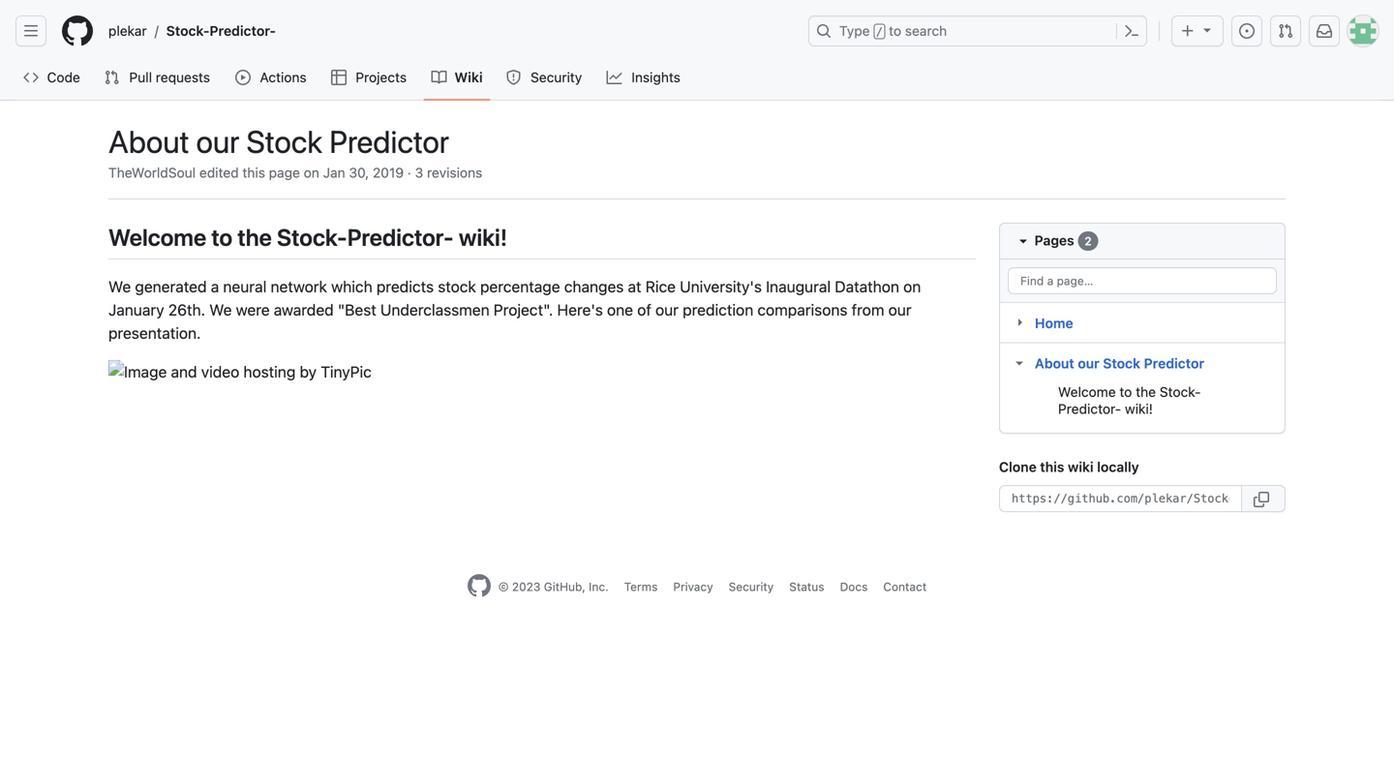 Task type: locate. For each thing, give the bounding box(es) containing it.
stock up the welcome to the stock- predictor- wiki! link
[[1104, 356, 1141, 371]]

our right from
[[889, 301, 912, 319]]

1 vertical spatial security
[[729, 580, 774, 594]]

we up january
[[108, 278, 131, 296]]

the down about our stock predictor
[[1136, 384, 1157, 400]]

0 horizontal spatial to
[[211, 224, 233, 251]]

triangle down image down triangle down image
[[1012, 355, 1028, 371]]

welcome to the stock-predictor- wiki!
[[108, 224, 508, 251]]

1 horizontal spatial predictor
[[1145, 356, 1205, 371]]

0 horizontal spatial we
[[108, 278, 131, 296]]

predictor- down about our stock predictor
[[1059, 401, 1122, 417]]

insights
[[632, 69, 681, 85]]

predictor inside the about our stock predictor theworldsoul edited this page on jan 30, 2019 · 3 revisions
[[329, 123, 450, 160]]

wiki
[[455, 69, 483, 85]]

2 vertical spatial predictor-
[[1059, 401, 1122, 417]]

this left wiki
[[1041, 459, 1065, 475]]

2 horizontal spatial stock-
[[1160, 384, 1202, 400]]

git pull request image
[[104, 70, 119, 85]]

1 horizontal spatial stock
[[1104, 356, 1141, 371]]

0 vertical spatial the
[[238, 224, 272, 251]]

predictor up the welcome to the stock- predictor- wiki!
[[1145, 356, 1205, 371]]

1 horizontal spatial this
[[1041, 459, 1065, 475]]

welcome
[[108, 224, 206, 251], [1059, 384, 1117, 400]]

1 horizontal spatial the
[[1136, 384, 1157, 400]]

here's
[[558, 301, 603, 319]]

security right shield image
[[531, 69, 582, 85]]

docs
[[840, 580, 868, 594]]

0 horizontal spatial this
[[243, 165, 265, 181]]

0 horizontal spatial wiki!
[[459, 224, 508, 251]]

0 vertical spatial predictor-
[[210, 23, 276, 39]]

stock up page
[[246, 123, 323, 160]]

0 horizontal spatial predictor-
[[210, 23, 276, 39]]

on
[[304, 165, 320, 181], [904, 278, 922, 296]]

1 vertical spatial on
[[904, 278, 922, 296]]

to inside the welcome to the stock- predictor- wiki!
[[1120, 384, 1133, 400]]

locally
[[1098, 459, 1140, 475]]

awarded
[[274, 301, 334, 319]]

predictor
[[329, 123, 450, 160], [1145, 356, 1205, 371]]

welcome for welcome to the stock-predictor- wiki!
[[108, 224, 206, 251]]

Clone URL for this wiki text field
[[1000, 485, 1243, 512]]

1 vertical spatial stock-
[[277, 224, 347, 251]]

predicts
[[377, 278, 434, 296]]

0 horizontal spatial welcome
[[108, 224, 206, 251]]

about up theworldsoul
[[108, 123, 189, 160]]

graph image
[[607, 70, 623, 85]]

triangle down image right plus icon
[[1200, 22, 1216, 37]]

about down 'home'
[[1036, 356, 1075, 371]]

a
[[211, 278, 219, 296]]

welcome to the stock- predictor- wiki! link
[[1059, 384, 1202, 417]]

jan
[[323, 165, 345, 181]]

wiki! inside the welcome to the stock- predictor- wiki!
[[1126, 401, 1154, 417]]

0 vertical spatial to
[[889, 23, 902, 39]]

the for welcome to the stock-predictor- wiki!
[[238, 224, 272, 251]]

predictor up 2019
[[329, 123, 450, 160]]

1 horizontal spatial stock-
[[277, 224, 347, 251]]

theworldsoul
[[108, 165, 196, 181]]

/ right plekar
[[155, 23, 159, 39]]

2 vertical spatial to
[[1120, 384, 1133, 400]]

1 vertical spatial the
[[1136, 384, 1157, 400]]

status link
[[790, 580, 825, 594]]

projects link
[[323, 63, 416, 92]]

security link left graph icon
[[498, 63, 592, 92]]

0 vertical spatial this
[[243, 165, 265, 181]]

list containing plekar / stock-predictor-
[[101, 15, 797, 46]]

stock- inside the welcome to the stock- predictor- wiki!
[[1160, 384, 1202, 400]]

1 vertical spatial wiki!
[[1126, 401, 1154, 417]]

welcome up generated
[[108, 224, 206, 251]]

1 vertical spatial predictor-
[[347, 224, 454, 251]]

predictor-
[[210, 23, 276, 39], [347, 224, 454, 251], [1059, 401, 1122, 417]]

the
[[238, 224, 272, 251], [1136, 384, 1157, 400]]

1 vertical spatial stock
[[1104, 356, 1141, 371]]

wiki! up the stock
[[459, 224, 508, 251]]

stock
[[246, 123, 323, 160], [1104, 356, 1141, 371]]

0 horizontal spatial /
[[155, 23, 159, 39]]

we
[[108, 278, 131, 296], [209, 301, 232, 319]]

26th.
[[168, 301, 205, 319]]

about for about our stock predictor theworldsoul edited this page on jan 30, 2019 · 3 revisions
[[108, 123, 189, 160]]

1 horizontal spatial wiki!
[[1126, 401, 1154, 417]]

underclassmen
[[381, 301, 490, 319]]

table image
[[331, 70, 347, 85]]

copy to clipboard image
[[1254, 492, 1270, 508]]

inc.
[[589, 580, 609, 594]]

home
[[1036, 315, 1074, 331]]

code link
[[15, 63, 88, 92]]

security left "status" link
[[729, 580, 774, 594]]

stock- up requests
[[166, 23, 210, 39]]

0 horizontal spatial security link
[[498, 63, 592, 92]]

security link left "status" link
[[729, 580, 774, 594]]

predictor- for welcome to the stock-predictor- wiki!
[[347, 224, 454, 251]]

/ inside plekar / stock-predictor-
[[155, 23, 159, 39]]

to for welcome to the stock-predictor- wiki!
[[211, 224, 233, 251]]

wiki! for welcome to the stock-predictor- wiki!
[[459, 224, 508, 251]]

2019
[[373, 165, 404, 181]]

about inside the about our stock predictor theworldsoul edited this page on jan 30, 2019 · 3 revisions
[[108, 123, 189, 160]]

on left jan
[[304, 165, 320, 181]]

1 vertical spatial welcome
[[1059, 384, 1117, 400]]

/ right "type"
[[876, 25, 883, 39]]

predictor- up predicts
[[347, 224, 454, 251]]

wiki!
[[459, 224, 508, 251], [1126, 401, 1154, 417]]

1 horizontal spatial we
[[209, 301, 232, 319]]

triangle down image left pages
[[1016, 233, 1032, 248]]

docs link
[[840, 580, 868, 594]]

welcome to the stock- predictor- wiki!
[[1059, 384, 1202, 417]]

code
[[47, 69, 80, 85]]

stock- up the network on the top left of the page
[[277, 224, 347, 251]]

0 vertical spatial wiki!
[[459, 224, 508, 251]]

stock- inside plekar / stock-predictor-
[[166, 23, 210, 39]]

0 horizontal spatial stock-
[[166, 23, 210, 39]]

neural
[[223, 278, 267, 296]]

/ inside type / to search
[[876, 25, 883, 39]]

0 horizontal spatial the
[[238, 224, 272, 251]]

1 vertical spatial predictor
[[1145, 356, 1205, 371]]

0 vertical spatial security link
[[498, 63, 592, 92]]

plekar
[[108, 23, 147, 39]]

we down a
[[209, 301, 232, 319]]

welcome for welcome to the stock- predictor- wiki!
[[1059, 384, 1117, 400]]

project".
[[494, 301, 554, 319]]

/
[[155, 23, 159, 39], [876, 25, 883, 39]]

0 horizontal spatial on
[[304, 165, 320, 181]]

wiki link
[[424, 63, 491, 92]]

1 vertical spatial security link
[[729, 580, 774, 594]]

/ for plekar
[[155, 23, 159, 39]]

at
[[628, 278, 642, 296]]

predictor for about our stock predictor theworldsoul edited this page on jan 30, 2019 · 3 revisions
[[329, 123, 450, 160]]

welcome inside the welcome to the stock- predictor- wiki!
[[1059, 384, 1117, 400]]

stock for about our stock predictor theworldsoul edited this page on jan 30, 2019 · 3 revisions
[[246, 123, 323, 160]]

to left search
[[889, 23, 902, 39]]

to
[[889, 23, 902, 39], [211, 224, 233, 251], [1120, 384, 1133, 400]]

0 vertical spatial welcome
[[108, 224, 206, 251]]

1 vertical spatial to
[[211, 224, 233, 251]]

comparisons
[[758, 301, 848, 319]]

insights link
[[599, 63, 690, 92]]

our up "edited"
[[196, 123, 240, 160]]

0 vertical spatial predictor
[[329, 123, 450, 160]]

30,
[[349, 165, 369, 181]]

privacy link
[[674, 580, 714, 594]]

security
[[531, 69, 582, 85], [729, 580, 774, 594]]

about
[[108, 123, 189, 160], [1036, 356, 1075, 371]]

this left page
[[243, 165, 265, 181]]

3 revisions link
[[415, 165, 483, 181]]

0 vertical spatial stock
[[246, 123, 323, 160]]

predictor- up play image
[[210, 23, 276, 39]]

actions
[[260, 69, 307, 85]]

predictor- inside the welcome to the stock- predictor- wiki!
[[1059, 401, 1122, 417]]

plekar / stock-predictor-
[[108, 23, 276, 39]]

triangle down image
[[1200, 22, 1216, 37], [1016, 233, 1032, 248], [1012, 355, 1028, 371]]

the inside the welcome to the stock- predictor- wiki!
[[1136, 384, 1157, 400]]

1 horizontal spatial on
[[904, 278, 922, 296]]

0 horizontal spatial predictor
[[329, 123, 450, 160]]

2 vertical spatial triangle down image
[[1012, 355, 1028, 371]]

0 horizontal spatial security
[[531, 69, 582, 85]]

1 vertical spatial about
[[1036, 356, 1075, 371]]

1 vertical spatial this
[[1041, 459, 1065, 475]]

security link
[[498, 63, 592, 92], [729, 580, 774, 594]]

stock-
[[166, 23, 210, 39], [277, 224, 347, 251], [1160, 384, 1202, 400]]

our right of
[[656, 301, 679, 319]]

stock- down about our stock predictor link
[[1160, 384, 1202, 400]]

terms
[[624, 580, 658, 594]]

january
[[108, 301, 164, 319]]

0 vertical spatial on
[[304, 165, 320, 181]]

rice
[[646, 278, 676, 296]]

1 horizontal spatial about
[[1036, 356, 1075, 371]]

contact link
[[884, 580, 927, 594]]

on right datathon
[[904, 278, 922, 296]]

from
[[852, 301, 885, 319]]

our
[[196, 123, 240, 160], [656, 301, 679, 319], [889, 301, 912, 319], [1078, 356, 1100, 371]]

list
[[101, 15, 797, 46]]

1 horizontal spatial predictor-
[[347, 224, 454, 251]]

stock inside the about our stock predictor theworldsoul edited this page on jan 30, 2019 · 3 revisions
[[246, 123, 323, 160]]

0 vertical spatial stock-
[[166, 23, 210, 39]]

this
[[243, 165, 265, 181], [1041, 459, 1065, 475]]

pages
[[1035, 232, 1075, 248]]

0 vertical spatial about
[[108, 123, 189, 160]]

1 horizontal spatial welcome
[[1059, 384, 1117, 400]]

1 vertical spatial we
[[209, 301, 232, 319]]

welcome down about our stock predictor link
[[1059, 384, 1117, 400]]

to down about our stock predictor link
[[1120, 384, 1133, 400]]

1 horizontal spatial security
[[729, 580, 774, 594]]

network
[[271, 278, 327, 296]]

of
[[638, 301, 652, 319]]

the up the neural
[[238, 224, 272, 251]]

predictor- inside plekar / stock-predictor-
[[210, 23, 276, 39]]

2 horizontal spatial to
[[1120, 384, 1133, 400]]

command palette image
[[1125, 23, 1140, 39]]

0 horizontal spatial about
[[108, 123, 189, 160]]

to up a
[[211, 224, 233, 251]]

stock- for welcome to the stock- predictor- wiki!
[[1160, 384, 1202, 400]]

1 horizontal spatial /
[[876, 25, 883, 39]]

projects
[[356, 69, 407, 85]]

0 vertical spatial triangle down image
[[1200, 22, 1216, 37]]

predictor- for welcome to the stock- predictor- wiki!
[[1059, 401, 1122, 417]]

2 horizontal spatial predictor-
[[1059, 401, 1122, 417]]

2 vertical spatial stock-
[[1160, 384, 1202, 400]]

0 horizontal spatial stock
[[246, 123, 323, 160]]

wiki! down about our stock predictor
[[1126, 401, 1154, 417]]

© 2023 github, inc.
[[499, 580, 609, 594]]



Task type: describe. For each thing, give the bounding box(es) containing it.
search
[[906, 23, 948, 39]]

on inside the about our stock predictor theworldsoul edited this page on jan 30, 2019 · 3 revisions
[[304, 165, 320, 181]]

contact
[[884, 580, 927, 594]]

revisions
[[427, 165, 483, 181]]

clone this wiki locally
[[1000, 459, 1140, 475]]

one
[[607, 301, 634, 319]]

©
[[499, 580, 509, 594]]

/ for type
[[876, 25, 883, 39]]

terms link
[[624, 580, 658, 594]]

shield image
[[506, 70, 522, 85]]

plekar link
[[101, 15, 155, 46]]

2023
[[512, 580, 541, 594]]

notifications image
[[1317, 23, 1333, 39]]

3
[[415, 165, 424, 181]]

datathon
[[835, 278, 900, 296]]

edited
[[199, 165, 239, 181]]

0 vertical spatial security
[[531, 69, 582, 85]]

generated
[[135, 278, 207, 296]]

pull requests link
[[96, 63, 220, 92]]

0 vertical spatial we
[[108, 278, 131, 296]]

pages 2
[[1035, 232, 1092, 248]]

stock
[[438, 278, 476, 296]]

homepage image
[[62, 15, 93, 46]]

Find a page… text field
[[1008, 267, 1278, 294]]

were
[[236, 301, 270, 319]]

type
[[840, 23, 870, 39]]

status
[[790, 580, 825, 594]]

about our stock predictor theworldsoul edited this page on jan 30, 2019 · 3 revisions
[[108, 123, 483, 181]]

on inside we generated a neural network which predicts stock percentage changes at rice university's inaugural datathon on january 26th. we were awarded "best underclassmen project". here's one of our prediction comparisons from our presentation.
[[904, 278, 922, 296]]

we generated a neural network which predicts stock percentage changes at rice university's inaugural datathon on january 26th. we were awarded "best underclassmen project". here's one of our prediction comparisons from our presentation.
[[108, 278, 922, 343]]

stock for about our stock predictor
[[1104, 356, 1141, 371]]

book image
[[432, 70, 447, 85]]

requests
[[156, 69, 210, 85]]

stock-predictor- link
[[159, 15, 284, 46]]

predictor for about our stock predictor
[[1145, 356, 1205, 371]]

2
[[1085, 234, 1092, 248]]

homepage image
[[468, 574, 491, 598]]

git pull request image
[[1279, 23, 1294, 39]]

pull requests
[[129, 69, 210, 85]]

issue opened image
[[1240, 23, 1255, 39]]

our inside the about our stock predictor theworldsoul edited this page on jan 30, 2019 · 3 revisions
[[196, 123, 240, 160]]

presentation.
[[108, 324, 201, 343]]

to for welcome to the stock- predictor- wiki!
[[1120, 384, 1133, 400]]

wiki
[[1068, 459, 1094, 475]]

1 horizontal spatial to
[[889, 23, 902, 39]]

changes
[[565, 278, 624, 296]]

stock- for welcome to the stock-predictor- wiki!
[[277, 224, 347, 251]]

about our stock predictor link
[[1036, 351, 1205, 376]]

type / to search
[[840, 23, 948, 39]]

image and video hosting by tinypic image
[[108, 361, 372, 384]]

inaugural
[[766, 278, 831, 296]]

github,
[[544, 580, 586, 594]]

wiki! for welcome to the stock- predictor- wiki!
[[1126, 401, 1154, 417]]

university's
[[680, 278, 762, 296]]

code image
[[23, 70, 39, 85]]

prediction
[[683, 301, 754, 319]]

·
[[408, 165, 412, 181]]

about for about our stock predictor
[[1036, 356, 1075, 371]]

plus image
[[1181, 23, 1196, 39]]

play image
[[236, 70, 251, 85]]

page
[[269, 165, 300, 181]]

triangle down image
[[1012, 315, 1028, 330]]

1 horizontal spatial security link
[[729, 580, 774, 594]]

about our stock predictor
[[1036, 356, 1205, 371]]

pull
[[129, 69, 152, 85]]

clone
[[1000, 459, 1037, 475]]

privacy
[[674, 580, 714, 594]]

1 vertical spatial triangle down image
[[1016, 233, 1032, 248]]

the for welcome to the stock- predictor- wiki!
[[1136, 384, 1157, 400]]

this inside the about our stock predictor theworldsoul edited this page on jan 30, 2019 · 3 revisions
[[243, 165, 265, 181]]

home link
[[1036, 311, 1074, 336]]

percentage
[[480, 278, 560, 296]]

actions link
[[228, 63, 316, 92]]

which
[[331, 278, 373, 296]]

our up the welcome to the stock- predictor- wiki! link
[[1078, 356, 1100, 371]]

"best
[[338, 301, 377, 319]]



Task type: vqa. For each thing, say whether or not it's contained in the screenshot.
stock- associated with Welcome to the Stock- Predictor- wiki!
yes



